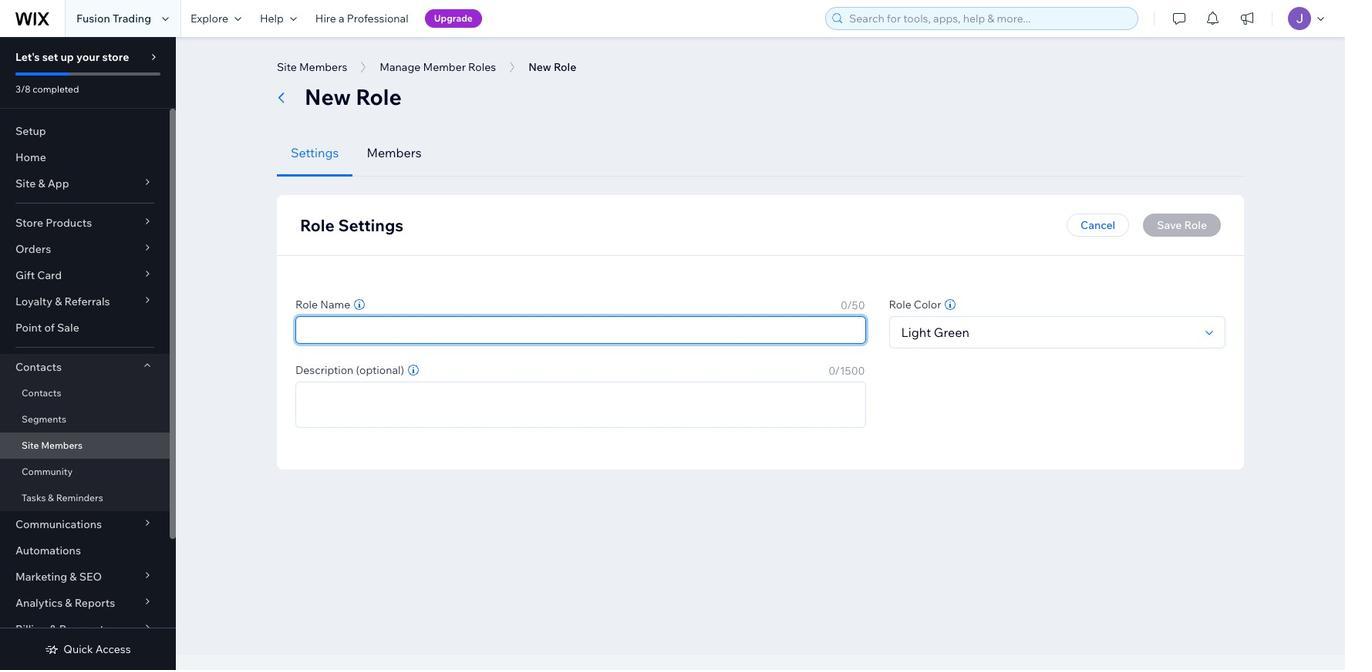 Task type: describe. For each thing, give the bounding box(es) containing it.
orders
[[15, 242, 51, 256]]

professional
[[347, 12, 409, 25]]

reminders
[[56, 492, 103, 504]]

new
[[305, 83, 351, 110]]

tasks & reminders link
[[0, 485, 170, 512]]

site & app button
[[0, 171, 170, 197]]

help
[[260, 12, 284, 25]]

community
[[22, 466, 73, 478]]

3/8
[[15, 83, 31, 95]]

0 / 1500
[[829, 364, 865, 378]]

site & app
[[15, 177, 69, 191]]

description (optional)
[[295, 363, 404, 377]]

tab list containing settings
[[277, 130, 1244, 177]]

site members button
[[269, 56, 355, 79]]

role name
[[295, 298, 350, 312]]

site members for "site members" link
[[22, 440, 83, 451]]

member
[[423, 60, 466, 74]]

hire
[[315, 12, 336, 25]]

explore
[[191, 12, 228, 25]]

of
[[44, 321, 55, 335]]

site for "site members" link
[[22, 440, 39, 451]]

segments
[[22, 414, 66, 425]]

quick
[[64, 643, 93, 657]]

products
[[46, 216, 92, 230]]

payments
[[59, 623, 110, 637]]

50
[[852, 299, 865, 312]]

access
[[96, 643, 131, 657]]

analytics
[[15, 596, 63, 610]]

description
[[295, 363, 354, 377]]

upgrade
[[434, 12, 473, 24]]

point of sale
[[15, 321, 79, 335]]

set
[[42, 50, 58, 64]]

card
[[37, 268, 62, 282]]

role color
[[889, 298, 942, 312]]

new role
[[305, 83, 402, 110]]

site members for site members button
[[277, 60, 347, 74]]

site for the site & app dropdown button
[[15, 177, 36, 191]]

manage member roles button
[[372, 56, 504, 79]]

quick access button
[[45, 643, 131, 657]]

store
[[102, 50, 129, 64]]

fusion trading
[[76, 12, 151, 25]]

let's set up your store
[[15, 50, 129, 64]]

role settings
[[300, 215, 404, 235]]

automations
[[15, 544, 81, 558]]

gift card button
[[0, 262, 170, 289]]

hire a professional
[[315, 12, 409, 25]]

community link
[[0, 459, 170, 485]]

hire a professional link
[[306, 0, 418, 37]]

store products button
[[0, 210, 170, 236]]

members for site members button
[[299, 60, 347, 74]]

marketing & seo
[[15, 570, 102, 584]]

cancel
[[1081, 218, 1116, 232]]

Search for tools, apps, help & more... field
[[845, 8, 1133, 29]]

& for analytics
[[65, 596, 72, 610]]

members for "site members" link
[[41, 440, 83, 451]]

contacts link
[[0, 380, 170, 407]]

automations link
[[0, 538, 170, 564]]

contacts for contacts 'link'
[[22, 387, 61, 399]]

gift card
[[15, 268, 62, 282]]

quick access
[[64, 643, 131, 657]]

name
[[320, 298, 350, 312]]

referrals
[[64, 295, 110, 309]]

0 / 50
[[841, 299, 865, 312]]

tasks
[[22, 492, 46, 504]]

point
[[15, 321, 42, 335]]

role for role name
[[295, 298, 318, 312]]

help button
[[251, 0, 306, 37]]



Task type: vqa. For each thing, say whether or not it's contained in the screenshot.
SE in the bottom left of the page
no



Task type: locate. For each thing, give the bounding box(es) containing it.
cancel button
[[1067, 214, 1130, 237]]

/ for 50
[[847, 299, 852, 312]]

members button
[[353, 130, 436, 177]]

manage member roles
[[380, 60, 496, 74]]

tab list
[[277, 130, 1244, 177]]

None text field
[[296, 383, 865, 427]]

color
[[914, 298, 942, 312]]

0 horizontal spatial 0
[[829, 364, 835, 378]]

site down home
[[15, 177, 36, 191]]

& inside "popup button"
[[65, 596, 72, 610]]

settings down members button
[[338, 215, 404, 235]]

contacts down point of sale
[[15, 360, 62, 374]]

1 vertical spatial contacts
[[22, 387, 61, 399]]

1 horizontal spatial 0
[[841, 299, 847, 312]]

billing & payments button
[[0, 616, 170, 643]]

0 vertical spatial site members
[[277, 60, 347, 74]]

0 left '1500'
[[829, 364, 835, 378]]

trading
[[113, 12, 151, 25]]

marketing & seo button
[[0, 564, 170, 590]]

site members
[[277, 60, 347, 74], [22, 440, 83, 451]]

0 for 0 / 50
[[841, 299, 847, 312]]

site members inside sidebar element
[[22, 440, 83, 451]]

analytics & reports
[[15, 596, 115, 610]]

1 vertical spatial members
[[367, 145, 422, 160]]

setup
[[15, 124, 46, 138]]

tasks & reminders
[[22, 492, 103, 504]]

sale
[[57, 321, 79, 335]]

store
[[15, 216, 43, 230]]

role down settings "button"
[[300, 215, 335, 235]]

& inside dropdown button
[[38, 177, 45, 191]]

(optional)
[[356, 363, 404, 377]]

1 vertical spatial site
[[15, 177, 36, 191]]

your
[[76, 50, 100, 64]]

let's
[[15, 50, 40, 64]]

analytics & reports button
[[0, 590, 170, 616]]

contacts button
[[0, 354, 170, 380]]

& for billing
[[50, 623, 57, 637]]

completed
[[33, 83, 79, 95]]

site members up community
[[22, 440, 83, 451]]

settings
[[291, 145, 339, 160], [338, 215, 404, 235]]

settings down new
[[291, 145, 339, 160]]

site down help button
[[277, 60, 297, 74]]

up
[[61, 50, 74, 64]]

1500
[[840, 364, 865, 378]]

/ for 1500
[[835, 364, 840, 378]]

2 horizontal spatial members
[[367, 145, 422, 160]]

1 horizontal spatial site members
[[277, 60, 347, 74]]

seo
[[79, 570, 102, 584]]

& for site
[[38, 177, 45, 191]]

site inside dropdown button
[[15, 177, 36, 191]]

0 horizontal spatial site members
[[22, 440, 83, 451]]

1 horizontal spatial /
[[847, 299, 852, 312]]

members up community
[[41, 440, 83, 451]]

fusion
[[76, 12, 110, 25]]

& left app
[[38, 177, 45, 191]]

site inside button
[[277, 60, 297, 74]]

0 vertical spatial settings
[[291, 145, 339, 160]]

1 vertical spatial 0
[[829, 364, 835, 378]]

0 horizontal spatial /
[[835, 364, 840, 378]]

role down manage
[[356, 83, 402, 110]]

& right tasks
[[48, 492, 54, 504]]

1 vertical spatial site members
[[22, 440, 83, 451]]

members up new
[[299, 60, 347, 74]]

0
[[841, 299, 847, 312], [829, 364, 835, 378]]

a
[[339, 12, 345, 25]]

& left seo
[[70, 570, 77, 584]]

role for role color
[[889, 298, 912, 312]]

2 vertical spatial site
[[22, 440, 39, 451]]

contacts for the contacts dropdown button
[[15, 360, 62, 374]]

point of sale link
[[0, 315, 170, 341]]

orders button
[[0, 236, 170, 262]]

reports
[[75, 596, 115, 610]]

& inside "link"
[[48, 492, 54, 504]]

marketing
[[15, 570, 67, 584]]

role
[[356, 83, 402, 110], [300, 215, 335, 235], [295, 298, 318, 312], [889, 298, 912, 312]]

role left color
[[889, 298, 912, 312]]

& left the reports
[[65, 596, 72, 610]]

role for role settings
[[300, 215, 335, 235]]

/
[[847, 299, 852, 312], [835, 364, 840, 378]]

& for tasks
[[48, 492, 54, 504]]

loyalty & referrals button
[[0, 289, 170, 315]]

app
[[48, 177, 69, 191]]

& right loyalty
[[55, 295, 62, 309]]

billing
[[15, 623, 47, 637]]

site members up new
[[277, 60, 347, 74]]

billing & payments
[[15, 623, 110, 637]]

1 vertical spatial /
[[835, 364, 840, 378]]

contacts inside 'link'
[[22, 387, 61, 399]]

site for site members button
[[277, 60, 297, 74]]

site members link
[[0, 433, 170, 459]]

upgrade button
[[425, 9, 482, 28]]

None text field
[[296, 317, 865, 343]]

home link
[[0, 144, 170, 171]]

role left name
[[295, 298, 318, 312]]

loyalty
[[15, 295, 52, 309]]

site
[[277, 60, 297, 74], [15, 177, 36, 191], [22, 440, 39, 451]]

None field
[[897, 317, 1199, 348]]

2 vertical spatial members
[[41, 440, 83, 451]]

0 vertical spatial site
[[277, 60, 297, 74]]

site down 'segments'
[[22, 440, 39, 451]]

& for loyalty
[[55, 295, 62, 309]]

0 vertical spatial 0
[[841, 299, 847, 312]]

communications
[[15, 518, 102, 532]]

store products
[[15, 216, 92, 230]]

members inside sidebar element
[[41, 440, 83, 451]]

gift
[[15, 268, 35, 282]]

members down new role
[[367, 145, 422, 160]]

0 vertical spatial members
[[299, 60, 347, 74]]

&
[[38, 177, 45, 191], [55, 295, 62, 309], [48, 492, 54, 504], [70, 570, 77, 584], [65, 596, 72, 610], [50, 623, 57, 637]]

manage
[[380, 60, 421, 74]]

0 for 0 / 1500
[[829, 364, 835, 378]]

contacts
[[15, 360, 62, 374], [22, 387, 61, 399]]

& inside popup button
[[70, 570, 77, 584]]

home
[[15, 150, 46, 164]]

& for marketing
[[70, 570, 77, 584]]

contacts up 'segments'
[[22, 387, 61, 399]]

contacts inside dropdown button
[[15, 360, 62, 374]]

site members inside button
[[277, 60, 347, 74]]

members
[[299, 60, 347, 74], [367, 145, 422, 160], [41, 440, 83, 451]]

roles
[[468, 60, 496, 74]]

communications button
[[0, 512, 170, 538]]

0 left 50 at right top
[[841, 299, 847, 312]]

settings button
[[277, 130, 353, 177]]

1 horizontal spatial members
[[299, 60, 347, 74]]

setup link
[[0, 118, 170, 144]]

loyalty & referrals
[[15, 295, 110, 309]]

0 vertical spatial contacts
[[15, 360, 62, 374]]

settings inside "button"
[[291, 145, 339, 160]]

1 vertical spatial settings
[[338, 215, 404, 235]]

0 vertical spatial /
[[847, 299, 852, 312]]

0 horizontal spatial members
[[41, 440, 83, 451]]

sidebar element
[[0, 37, 176, 670]]

3/8 completed
[[15, 83, 79, 95]]

& right "billing"
[[50, 623, 57, 637]]

segments link
[[0, 407, 170, 433]]



